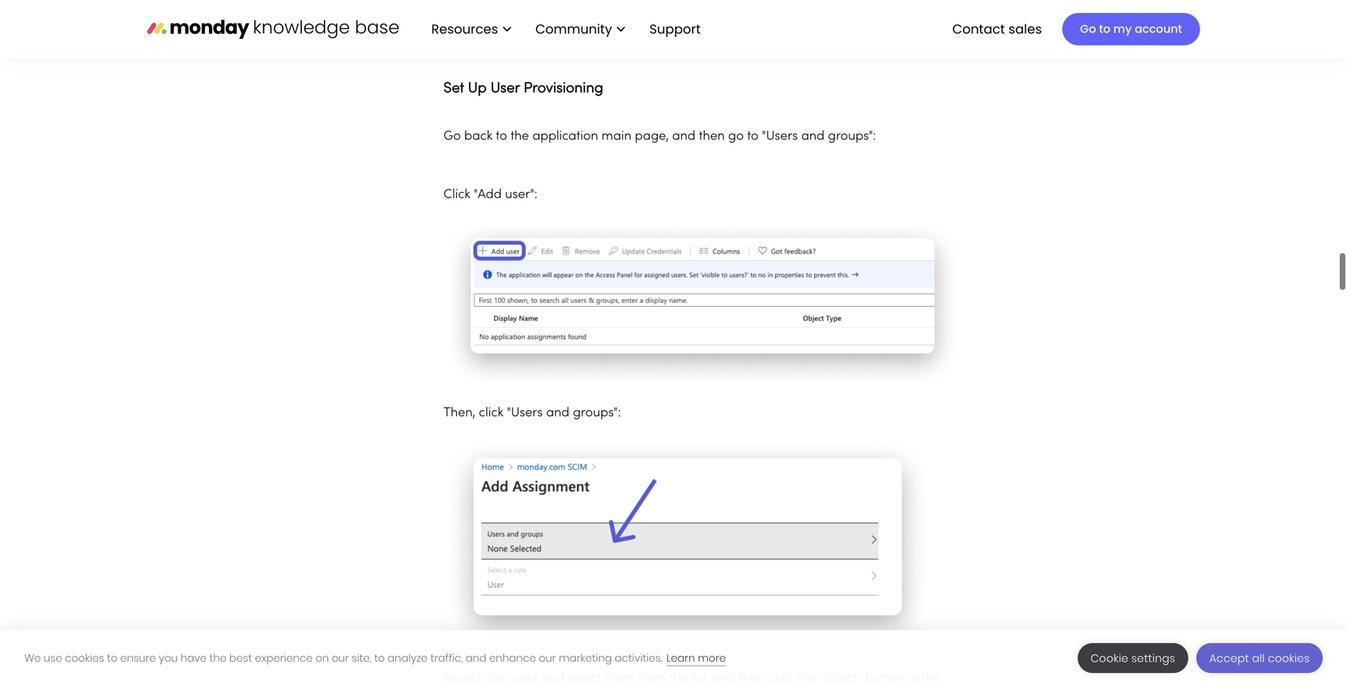 Task type: vqa. For each thing, say whether or not it's contained in the screenshot.
registrations"
no



Task type: locate. For each thing, give the bounding box(es) containing it.
2 horizontal spatial "
[[819, 673, 823, 685]]

groups"
[[573, 407, 618, 419]]

0 vertical spatial :
[[535, 189, 538, 201]]

list,
[[692, 673, 710, 685]]

0 horizontal spatial go
[[444, 130, 461, 142]]

to
[[1100, 21, 1111, 37], [496, 130, 507, 142], [748, 130, 759, 142], [107, 651, 118, 666], [374, 651, 385, 666]]

0 vertical spatial then
[[699, 130, 725, 142]]

to left my
[[1100, 21, 1111, 37]]

add
[[478, 189, 502, 201]]

:
[[535, 189, 538, 201], [618, 407, 621, 419]]

support link
[[642, 15, 714, 43], [650, 20, 706, 38]]

the left 'select"'
[[797, 673, 815, 685]]

provisioning
[[524, 82, 604, 95]]

0 vertical spatial click
[[479, 407, 504, 419]]

"users
[[762, 130, 798, 142]]

2 vertical spatial "
[[819, 673, 823, 685]]

" right then,
[[507, 407, 511, 419]]

1 horizontal spatial cookies
[[1269, 651, 1310, 666]]

account
[[1135, 21, 1183, 37]]

0 vertical spatial go
[[1081, 21, 1097, 37]]

main
[[602, 130, 632, 142]]

1 vertical spatial go
[[444, 130, 461, 142]]

" left button
[[819, 673, 823, 685]]

"
[[474, 189, 478, 201], [507, 407, 511, 419], [819, 673, 823, 685]]

go left my
[[1081, 21, 1097, 37]]

go for go back to the application main page, and then go to "users and groups":
[[444, 130, 461, 142]]

then right list,
[[740, 673, 766, 685]]

support
[[650, 20, 701, 38]]

monday.com logo image
[[147, 12, 399, 46]]

1 vertical spatial then
[[740, 673, 766, 685]]

2 cookies from the left
[[1269, 651, 1310, 666]]

back
[[464, 130, 493, 142]]

the left best
[[210, 651, 227, 666]]

0 horizontal spatial "
[[474, 189, 478, 201]]

ensure
[[120, 651, 156, 666]]

list
[[415, 0, 714, 58]]

cookies right use
[[65, 651, 104, 666]]

best
[[229, 651, 252, 666]]

cookies for use
[[65, 651, 104, 666]]

and
[[673, 130, 696, 142], [802, 130, 825, 142], [546, 407, 570, 419], [466, 651, 487, 666], [541, 673, 565, 685], [713, 673, 736, 685]]

go left the back
[[444, 130, 461, 142]]

experience
[[255, 651, 313, 666]]

1 horizontal spatial click
[[769, 673, 793, 685]]

go to my account
[[1081, 21, 1183, 37]]

users
[[508, 673, 538, 685]]

0 horizontal spatial our
[[332, 651, 349, 666]]

click
[[479, 407, 504, 419], [769, 673, 793, 685]]

accept
[[1210, 651, 1250, 666]]

cookies inside button
[[1269, 651, 1310, 666]]

select
[[568, 673, 601, 685]]

my
[[1114, 21, 1132, 37]]

page,
[[635, 130, 669, 142]]

our
[[332, 651, 349, 666], [539, 651, 556, 666]]

to inside main element
[[1100, 21, 1111, 37]]

1 horizontal spatial :
[[618, 407, 621, 419]]

1 vertical spatial :
[[618, 407, 621, 419]]

click right then,
[[479, 407, 504, 419]]

then
[[699, 130, 725, 142], [740, 673, 766, 685]]

you
[[159, 651, 178, 666]]

1 our from the left
[[332, 651, 349, 666]]

click left 'select"'
[[769, 673, 793, 685]]

to right the back
[[496, 130, 507, 142]]

main element
[[415, 0, 1201, 58]]

1 vertical spatial "
[[507, 407, 511, 419]]

cookies for all
[[1269, 651, 1310, 666]]

learn more link
[[667, 651, 726, 667]]

analyze
[[388, 651, 428, 666]]

the right at
[[922, 673, 941, 685]]

dialog
[[0, 631, 1348, 686]]

search for users and select them from the list, and then click the " select"
[[444, 673, 862, 685]]

then, click " users and groups" :
[[444, 407, 621, 419]]

group_9__31_.png image
[[444, 438, 932, 655]]

go inside main element
[[1081, 21, 1097, 37]]

from
[[638, 673, 666, 685]]

cookie settings button
[[1078, 643, 1189, 673]]

our right on
[[332, 651, 349, 666]]

go for go to my account
[[1081, 21, 1097, 37]]

0 horizontal spatial :
[[535, 189, 538, 201]]

our right the enhance
[[539, 651, 556, 666]]

cookies
[[65, 651, 104, 666], [1269, 651, 1310, 666]]

the
[[511, 130, 529, 142], [210, 651, 227, 666], [670, 673, 688, 685], [797, 673, 815, 685], [922, 673, 941, 685]]

set up user provisioning
[[444, 82, 604, 95]]

button
[[866, 673, 904, 685]]

contact sales link
[[945, 15, 1051, 43]]

more
[[698, 651, 726, 666]]

" right click
[[474, 189, 478, 201]]

1 horizontal spatial our
[[539, 651, 556, 666]]

go
[[1081, 21, 1097, 37], [444, 130, 461, 142]]

cookies right the all
[[1269, 651, 1310, 666]]

1 cookies from the left
[[65, 651, 104, 666]]

group_9__32_.png image
[[444, 219, 962, 389]]

0 horizontal spatial cookies
[[65, 651, 104, 666]]

1 horizontal spatial go
[[1081, 21, 1097, 37]]

site,
[[352, 651, 372, 666]]

then left go
[[699, 130, 725, 142]]



Task type: describe. For each thing, give the bounding box(es) containing it.
click
[[444, 189, 471, 201]]

0 horizontal spatial then
[[699, 130, 725, 142]]

the down learn
[[670, 673, 688, 685]]

dialog containing cookie settings
[[0, 631, 1348, 686]]

them
[[605, 673, 635, 685]]

contact sales
[[953, 20, 1043, 38]]

2 our from the left
[[539, 651, 556, 666]]

user
[[491, 82, 520, 95]]

activities.
[[615, 651, 663, 666]]

then,
[[444, 407, 476, 419]]

list containing resources
[[415, 0, 714, 58]]

learn
[[667, 651, 696, 666]]

at
[[907, 673, 919, 685]]

the right the back
[[511, 130, 529, 142]]

for
[[488, 673, 504, 685]]

0 horizontal spatial click
[[479, 407, 504, 419]]

to right go
[[748, 130, 759, 142]]

use
[[44, 651, 62, 666]]

all
[[1253, 651, 1266, 666]]

1 horizontal spatial "
[[507, 407, 511, 419]]

community
[[536, 20, 612, 38]]

button at the
[[444, 673, 941, 686]]

application
[[533, 130, 599, 142]]

1 vertical spatial click
[[769, 673, 793, 685]]

to right site,
[[374, 651, 385, 666]]

accept all cookies
[[1210, 651, 1310, 666]]

to left the ensure
[[107, 651, 118, 666]]

cookie
[[1091, 651, 1129, 666]]

go back to the application main page, and then go to "users and groups":
[[444, 130, 877, 142]]

traffic,
[[431, 651, 463, 666]]

have
[[181, 651, 207, 666]]

marketing
[[559, 651, 612, 666]]

community link
[[528, 15, 634, 43]]

user"
[[505, 189, 535, 201]]

contact
[[953, 20, 1006, 38]]

the inside button at the
[[922, 673, 941, 685]]

go
[[729, 130, 744, 142]]

resources link
[[423, 15, 519, 43]]

click " add user" :
[[444, 189, 538, 201]]

up
[[468, 82, 487, 95]]

we use cookies to ensure you have the best experience on our site, to analyze traffic, and enhance our marketing activities. learn more
[[24, 651, 726, 666]]

cookie settings
[[1091, 651, 1176, 666]]

groups":
[[828, 130, 877, 142]]

we
[[24, 651, 41, 666]]

on
[[316, 651, 329, 666]]

users
[[511, 407, 543, 419]]

1 horizontal spatial then
[[740, 673, 766, 685]]

enhance
[[489, 651, 536, 666]]

accept all cookies button
[[1197, 643, 1323, 673]]

select"
[[823, 673, 862, 685]]

go to my account link
[[1063, 13, 1201, 45]]

set
[[444, 82, 464, 95]]

search
[[444, 673, 485, 685]]

sales
[[1009, 20, 1043, 38]]

settings
[[1132, 651, 1176, 666]]

0 vertical spatial "
[[474, 189, 478, 201]]

the inside 'dialog'
[[210, 651, 227, 666]]

resources
[[432, 20, 498, 38]]



